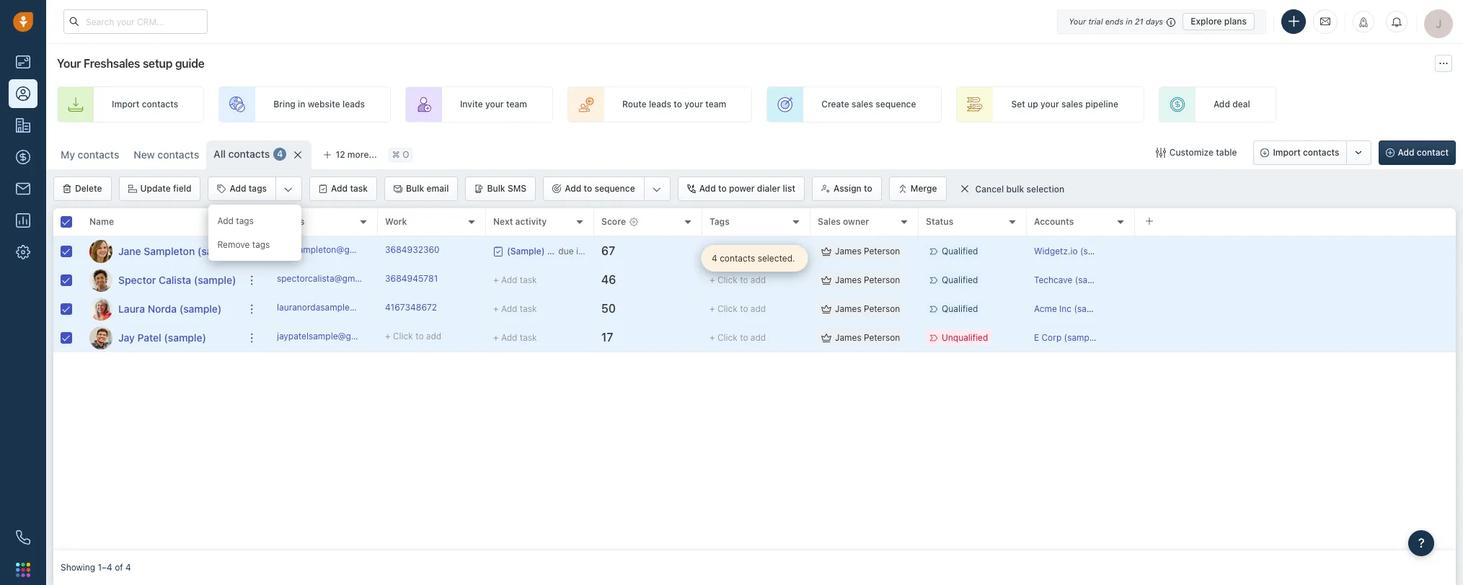 Task type: locate. For each thing, give the bounding box(es) containing it.
import contacts group
[[1254, 141, 1372, 165]]

2 cell from the top
[[1136, 266, 1457, 294]]

add tags inside button
[[230, 183, 267, 194]]

your left freshsales
[[57, 57, 81, 70]]

(sample) right the sampleton
[[198, 245, 240, 257]]

import contacts for import contacts link
[[112, 99, 178, 110]]

4 cell from the top
[[1136, 324, 1457, 352]]

(sample) for spector calista (sample)
[[194, 274, 236, 286]]

0 vertical spatial 4
[[277, 149, 283, 160]]

explore
[[1191, 16, 1223, 26]]

(sample) down laura norda (sample) link
[[164, 332, 206, 344]]

2 horizontal spatial your
[[1041, 99, 1060, 110]]

calista
[[159, 274, 191, 286]]

1 vertical spatial qualified
[[942, 275, 979, 286]]

2 leads from the left
[[649, 99, 672, 110]]

add inside button
[[700, 183, 716, 194]]

add deal
[[1214, 99, 1251, 110]]

j image
[[89, 240, 113, 263]]

invite your team
[[460, 99, 527, 110]]

sequence
[[876, 99, 917, 110], [595, 183, 635, 194]]

4 down tags
[[712, 253, 718, 264]]

1 team from the left
[[506, 99, 527, 110]]

in left the 21
[[1127, 16, 1133, 26]]

(sample) down widgetz.io (sample)
[[1076, 275, 1111, 286]]

delete button
[[53, 177, 111, 201]]

your left trial at top right
[[1069, 16, 1087, 26]]

qualified for 67
[[942, 246, 979, 257]]

james for 67
[[836, 246, 862, 257]]

your for your freshsales setup guide
[[57, 57, 81, 70]]

0 horizontal spatial container_wx8msf4aqz5i3rn1 image
[[494, 246, 504, 257]]

1 + click to add from the top
[[710, 246, 766, 257]]

plans
[[1225, 16, 1248, 26]]

2 bulk from the left
[[487, 183, 506, 194]]

2 sales from the left
[[1062, 99, 1084, 110]]

import down your freshsales setup guide
[[112, 99, 140, 110]]

3684945781
[[385, 273, 438, 284]]

in right bring
[[298, 99, 306, 110]]

sequence right create
[[876, 99, 917, 110]]

up
[[1028, 99, 1039, 110]]

4 james peterson from the top
[[836, 333, 901, 343]]

contacts inside button
[[1304, 147, 1340, 158]]

1 horizontal spatial team
[[706, 99, 727, 110]]

2 qualified from the top
[[942, 275, 979, 286]]

to
[[674, 99, 683, 110], [584, 183, 593, 194], [719, 183, 727, 194], [864, 183, 873, 194], [740, 246, 749, 257], [740, 275, 749, 286], [740, 304, 749, 315], [416, 331, 424, 342], [740, 333, 749, 343]]

bring
[[274, 99, 296, 110]]

tags
[[710, 217, 730, 228]]

norda
[[148, 303, 177, 315]]

4 right all contacts link
[[277, 149, 283, 160]]

add to sequence group
[[543, 177, 671, 201]]

pipeline
[[1086, 99, 1119, 110]]

assign to button
[[812, 177, 882, 201]]

4 + click to add from the top
[[710, 333, 766, 343]]

your
[[486, 99, 504, 110], [685, 99, 703, 110], [1041, 99, 1060, 110]]

row group
[[53, 237, 270, 353], [270, 237, 1457, 353]]

(sample) down spector calista (sample) 'link' on the left of the page
[[179, 303, 222, 315]]

new contacts button
[[127, 141, 206, 170], [134, 149, 199, 161]]

route leads to your team link
[[568, 87, 753, 123]]

sales right create
[[852, 99, 874, 110]]

1 horizontal spatial import
[[1274, 147, 1301, 158]]

import inside button
[[1274, 147, 1301, 158]]

1 horizontal spatial your
[[1069, 16, 1087, 26]]

press space to deselect this row. row
[[53, 237, 270, 266], [270, 237, 1457, 266], [53, 266, 270, 295], [270, 266, 1457, 295], [53, 295, 270, 324], [270, 295, 1457, 324], [53, 324, 270, 353], [270, 324, 1457, 353]]

peterson for 67
[[864, 246, 901, 257]]

3 cell from the top
[[1136, 295, 1457, 323]]

1 horizontal spatial leads
[[649, 99, 672, 110]]

s image
[[89, 269, 113, 292]]

3 your from the left
[[1041, 99, 1060, 110]]

bring in website leads
[[274, 99, 365, 110]]

2 + click to add from the top
[[710, 275, 766, 286]]

2 horizontal spatial 4
[[712, 253, 718, 264]]

send email image
[[1321, 15, 1331, 28]]

patel
[[138, 332, 161, 344]]

widgetz.io
[[1035, 246, 1078, 257]]

1 vertical spatial + add task
[[494, 303, 537, 314]]

2 row group from the left
[[270, 237, 1457, 353]]

in
[[1127, 16, 1133, 26], [298, 99, 306, 110]]

(sample) for acme inc (sample)
[[1075, 304, 1111, 315]]

tags inside button
[[249, 183, 267, 194]]

assign to
[[834, 183, 873, 194]]

1 row group from the left
[[53, 237, 270, 353]]

sales
[[852, 99, 874, 110], [1062, 99, 1084, 110]]

4 james from the top
[[836, 333, 862, 343]]

1 james from the top
[[836, 246, 862, 257]]

more...
[[348, 149, 377, 160]]

Search your CRM... text field
[[63, 9, 208, 34]]

1 vertical spatial 4
[[712, 253, 718, 264]]

next activity
[[494, 217, 547, 228]]

cell
[[1136, 237, 1457, 266], [1136, 266, 1457, 294], [1136, 295, 1457, 323], [1136, 324, 1457, 352]]

add inside 'button'
[[331, 183, 348, 194]]

press space to deselect this row. row containing laura norda (sample)
[[53, 295, 270, 324]]

cancel
[[976, 184, 1005, 195]]

0 vertical spatial your
[[1069, 16, 1087, 26]]

2 james from the top
[[836, 275, 862, 286]]

0 horizontal spatial import contacts
[[112, 99, 178, 110]]

click for 50
[[718, 304, 738, 315]]

bulk left sms
[[487, 183, 506, 194]]

route
[[623, 99, 647, 110]]

techcave (sample)
[[1035, 275, 1111, 286]]

1 + add task from the top
[[494, 275, 537, 285]]

james peterson for 67
[[836, 246, 901, 257]]

techcave
[[1035, 275, 1073, 286]]

1 qualified from the top
[[942, 246, 979, 257]]

cell for 17
[[1136, 324, 1457, 352]]

sales left pipeline
[[1062, 99, 1084, 110]]

3 peterson from the top
[[864, 304, 901, 315]]

sequence inside 'link'
[[876, 99, 917, 110]]

o
[[403, 150, 409, 160]]

your trial ends in 21 days
[[1069, 16, 1164, 26]]

techcave (sample) link
[[1035, 275, 1111, 286]]

contact
[[1418, 147, 1450, 158]]

0 horizontal spatial team
[[506, 99, 527, 110]]

2 vertical spatial + add task
[[494, 332, 537, 343]]

tags left angle down image
[[249, 183, 267, 194]]

tags
[[249, 183, 267, 194], [236, 216, 254, 227], [252, 240, 270, 250]]

3 james from the top
[[836, 304, 862, 315]]

+ click to add for 17
[[710, 333, 766, 343]]

assign
[[834, 183, 862, 194]]

list
[[783, 183, 796, 194]]

(sample) inside 'link'
[[194, 274, 236, 286]]

qualified for 46
[[942, 275, 979, 286]]

add
[[751, 246, 766, 257], [751, 275, 766, 286], [751, 304, 766, 315], [426, 331, 442, 342], [751, 333, 766, 343]]

add to power dialer list
[[700, 183, 796, 194]]

menu
[[209, 205, 302, 261]]

status
[[926, 217, 954, 228]]

0 vertical spatial tags
[[249, 183, 267, 194]]

0 horizontal spatial in
[[298, 99, 306, 110]]

0 horizontal spatial sequence
[[595, 183, 635, 194]]

1 bulk from the left
[[406, 183, 424, 194]]

1 horizontal spatial your
[[685, 99, 703, 110]]

james peterson for 46
[[836, 275, 901, 286]]

2 james peterson from the top
[[836, 275, 901, 286]]

acme
[[1035, 304, 1058, 315]]

3 james peterson from the top
[[836, 304, 901, 315]]

customize
[[1170, 147, 1214, 158]]

james
[[836, 246, 862, 257], [836, 275, 862, 286], [836, 304, 862, 315], [836, 333, 862, 343]]

4 right of
[[126, 563, 131, 574]]

cell for 67
[[1136, 237, 1457, 266]]

(sample) down remove
[[194, 274, 236, 286]]

1 horizontal spatial sequence
[[876, 99, 917, 110]]

e corp (sample)
[[1035, 333, 1101, 343]]

2 peterson from the top
[[864, 275, 901, 286]]

0 horizontal spatial bulk
[[406, 183, 424, 194]]

sequence inside button
[[595, 183, 635, 194]]

import right table
[[1274, 147, 1301, 158]]

1 james peterson from the top
[[836, 246, 901, 257]]

score
[[602, 217, 626, 228]]

unqualified
[[942, 333, 989, 343]]

container_wx8msf4aqz5i3rn1 image
[[1156, 148, 1167, 158], [822, 246, 832, 257], [822, 275, 832, 285], [822, 304, 832, 314]]

import
[[112, 99, 140, 110], [1274, 147, 1301, 158]]

1 vertical spatial add tags
[[218, 216, 254, 227]]

bulk
[[1007, 184, 1025, 195]]

your right up
[[1041, 99, 1060, 110]]

sales owner
[[818, 217, 870, 228]]

click
[[718, 246, 738, 257], [718, 275, 738, 286], [718, 304, 738, 315], [393, 331, 413, 342], [718, 333, 738, 343]]

group
[[208, 177, 302, 261]]

jay
[[118, 332, 135, 344]]

1 vertical spatial container_wx8msf4aqz5i3rn1 image
[[494, 246, 504, 257]]

container_wx8msf4aqz5i3rn1 image for 46
[[822, 275, 832, 285]]

1 vertical spatial import
[[1274, 147, 1301, 158]]

(sample) right inc
[[1075, 304, 1111, 315]]

1 sales from the left
[[852, 99, 874, 110]]

sequence for add to sequence
[[595, 183, 635, 194]]

1 horizontal spatial 4
[[277, 149, 283, 160]]

set up your sales pipeline
[[1012, 99, 1119, 110]]

1 horizontal spatial bulk
[[487, 183, 506, 194]]

import contacts inside import contacts link
[[112, 99, 178, 110]]

0 vertical spatial import contacts
[[112, 99, 178, 110]]

0 horizontal spatial your
[[57, 57, 81, 70]]

import for import contacts button
[[1274, 147, 1301, 158]]

add tags down all contacts 4
[[230, 183, 267, 194]]

0 vertical spatial qualified
[[942, 246, 979, 257]]

menu containing add tags
[[209, 205, 302, 261]]

+ click to add for 46
[[710, 275, 766, 286]]

click for 67
[[718, 246, 738, 257]]

1 vertical spatial sequence
[[595, 183, 635, 194]]

bulk email button
[[385, 177, 458, 201]]

contacts inside grid
[[720, 253, 756, 264]]

1 vertical spatial import contacts
[[1274, 147, 1340, 158]]

sequence up score
[[595, 183, 635, 194]]

leads right website
[[343, 99, 365, 110]]

invite your team link
[[405, 87, 553, 123]]

create sales sequence
[[822, 99, 917, 110]]

grid
[[53, 207, 1457, 551]]

2 horizontal spatial container_wx8msf4aqz5i3rn1 image
[[960, 184, 970, 194]]

invite
[[460, 99, 483, 110]]

press space to deselect this row. row containing jane sampleton (sample)
[[53, 237, 270, 266]]

cell for 50
[[1136, 295, 1457, 323]]

create sales sequence link
[[767, 87, 943, 123]]

0 horizontal spatial leads
[[343, 99, 365, 110]]

tags up remove tags
[[236, 216, 254, 227]]

tags right remove
[[252, 240, 270, 250]]

4 inside all contacts 4
[[277, 149, 283, 160]]

1 horizontal spatial import contacts
[[1274, 147, 1340, 158]]

acme inc (sample) link
[[1035, 304, 1111, 315]]

add tags
[[230, 183, 267, 194], [218, 216, 254, 227]]

0 horizontal spatial import
[[112, 99, 140, 110]]

work
[[385, 217, 407, 228]]

1 peterson from the top
[[864, 246, 901, 257]]

3 + add task from the top
[[494, 332, 537, 343]]

3 qualified from the top
[[942, 304, 979, 315]]

(sample) right corp
[[1065, 333, 1101, 343]]

janesampleton@gmail.com
[[277, 244, 386, 255]]

1 vertical spatial in
[[298, 99, 306, 110]]

add tags up remove
[[218, 216, 254, 227]]

+ click to add for 67
[[710, 246, 766, 257]]

1 horizontal spatial container_wx8msf4aqz5i3rn1 image
[[822, 333, 832, 343]]

your right invite
[[486, 99, 504, 110]]

import for import contacts link
[[112, 99, 140, 110]]

1–4
[[98, 563, 112, 574]]

press space to deselect this row. row containing spector calista (sample)
[[53, 266, 270, 295]]

import contacts inside import contacts button
[[1274, 147, 1340, 158]]

bulk email
[[406, 183, 449, 194]]

0 vertical spatial in
[[1127, 16, 1133, 26]]

1 horizontal spatial sales
[[1062, 99, 1084, 110]]

0 horizontal spatial sales
[[852, 99, 874, 110]]

sales inside set up your sales pipeline link
[[1062, 99, 1084, 110]]

selected.
[[758, 253, 796, 264]]

2 + add task from the top
[[494, 303, 537, 314]]

import contacts for import contacts button
[[1274, 147, 1340, 158]]

accounts
[[1035, 217, 1075, 228]]

container_wx8msf4aqz5i3rn1 image
[[960, 184, 970, 194], [494, 246, 504, 257], [822, 333, 832, 343]]

task for 46
[[520, 275, 537, 285]]

jaypatelsample@gmail.com + click to add
[[277, 331, 442, 342]]

leads right route
[[649, 99, 672, 110]]

2 vertical spatial qualified
[[942, 304, 979, 315]]

add for 50
[[751, 304, 766, 315]]

3 + click to add from the top
[[710, 304, 766, 315]]

next
[[494, 217, 513, 228]]

dialer
[[758, 183, 781, 194]]

0 horizontal spatial your
[[486, 99, 504, 110]]

4 peterson from the top
[[864, 333, 901, 343]]

your right route
[[685, 99, 703, 110]]

angle down image
[[284, 183, 293, 197]]

12 more... button
[[316, 145, 385, 165]]

jane sampleton (sample) link
[[118, 244, 240, 259]]

4
[[277, 149, 283, 160], [712, 253, 718, 264], [126, 563, 131, 574]]

1 vertical spatial your
[[57, 57, 81, 70]]

press space to deselect this row. row containing 17
[[270, 324, 1457, 353]]

0 vertical spatial import
[[112, 99, 140, 110]]

0 vertical spatial sequence
[[876, 99, 917, 110]]

0 vertical spatial + add task
[[494, 275, 537, 285]]

j image
[[89, 326, 113, 350]]

+ click to add
[[710, 246, 766, 257], [710, 275, 766, 286], [710, 304, 766, 315], [710, 333, 766, 343]]

your
[[1069, 16, 1087, 26], [57, 57, 81, 70]]

qualified
[[942, 246, 979, 257], [942, 275, 979, 286], [942, 304, 979, 315]]

0 vertical spatial add tags
[[230, 183, 267, 194]]

1 cell from the top
[[1136, 237, 1457, 266]]

click for 17
[[718, 333, 738, 343]]

(sample) for laura norda (sample)
[[179, 303, 222, 315]]

in inside bring in website leads link
[[298, 99, 306, 110]]

import contacts button
[[1254, 141, 1347, 165]]

inc
[[1060, 304, 1072, 315]]

⌘
[[392, 150, 400, 160]]

0 horizontal spatial 4
[[126, 563, 131, 574]]

bulk left email
[[406, 183, 424, 194]]



Task type: describe. For each thing, give the bounding box(es) containing it.
4 contacts selected.
[[712, 253, 796, 264]]

set up your sales pipeline link
[[957, 87, 1145, 123]]

power
[[729, 183, 755, 194]]

lauranordasample@gmail.com
[[277, 302, 400, 313]]

bulk sms button
[[466, 177, 536, 201]]

add to sequence button
[[544, 177, 644, 201]]

update
[[140, 183, 171, 194]]

jane
[[118, 245, 141, 257]]

explore plans
[[1191, 16, 1248, 26]]

2 vertical spatial 4
[[126, 563, 131, 574]]

name
[[89, 217, 114, 228]]

merge button
[[890, 177, 947, 201]]

angle down image
[[653, 183, 661, 197]]

e
[[1035, 333, 1040, 343]]

add task button
[[310, 177, 377, 201]]

freshworks switcher image
[[16, 563, 30, 578]]

spector calista (sample) link
[[118, 273, 236, 288]]

spectorcalista@gmail.com link
[[277, 273, 384, 288]]

(sample) for jane sampleton (sample)
[[198, 245, 240, 257]]

3684945781 link
[[385, 273, 438, 288]]

(sample) for e corp (sample)
[[1065, 333, 1101, 343]]

2 vertical spatial tags
[[252, 240, 270, 250]]

sales
[[818, 217, 841, 228]]

1 vertical spatial tags
[[236, 216, 254, 227]]

import contacts link
[[57, 87, 204, 123]]

+ add task for 46
[[494, 275, 537, 285]]

2 team from the left
[[706, 99, 727, 110]]

name row
[[53, 209, 270, 237]]

new
[[134, 149, 155, 161]]

emails
[[277, 217, 305, 228]]

phone image
[[16, 531, 30, 545]]

james for 50
[[836, 304, 862, 315]]

21
[[1136, 16, 1144, 26]]

l image
[[89, 298, 113, 321]]

add task
[[331, 183, 368, 194]]

peterson for 17
[[864, 333, 901, 343]]

+ add task for 17
[[494, 332, 537, 343]]

set
[[1012, 99, 1026, 110]]

setup
[[143, 57, 173, 70]]

task inside 'button'
[[350, 183, 368, 194]]

17
[[602, 331, 614, 344]]

add inside menu
[[218, 216, 234, 227]]

add contact
[[1399, 147, 1450, 158]]

add to power dialer list button
[[678, 177, 805, 201]]

laura norda (sample) link
[[118, 302, 222, 316]]

add for 17
[[751, 333, 766, 343]]

(sample) for jay patel (sample)
[[164, 332, 206, 344]]

add tags button
[[209, 177, 276, 201]]

1 your from the left
[[486, 99, 504, 110]]

email
[[427, 183, 449, 194]]

task for 17
[[520, 332, 537, 343]]

widgetz.io (sample) link
[[1035, 246, 1117, 257]]

peterson for 50
[[864, 304, 901, 315]]

4167348672 link
[[385, 302, 437, 317]]

james for 17
[[836, 333, 862, 343]]

jaypatelsample@gmail.com link
[[277, 330, 388, 346]]

container_wx8msf4aqz5i3rn1 image inside customize table button
[[1156, 148, 1167, 158]]

cancel bulk selection
[[976, 184, 1065, 195]]

acme inc (sample)
[[1035, 304, 1111, 315]]

jay patel (sample)
[[118, 332, 206, 344]]

0 vertical spatial container_wx8msf4aqz5i3rn1 image
[[960, 184, 970, 194]]

bring in website leads link
[[219, 87, 391, 123]]

to inside 'group'
[[584, 183, 593, 194]]

press space to deselect this row. row containing 50
[[270, 295, 1457, 324]]

press space to deselect this row. row containing 46
[[270, 266, 1457, 295]]

widgetz.io (sample)
[[1035, 246, 1117, 257]]

sms
[[508, 183, 527, 194]]

of
[[115, 563, 123, 574]]

merge
[[911, 183, 938, 194]]

row group containing 67
[[270, 237, 1457, 353]]

customize table
[[1170, 147, 1238, 158]]

create
[[822, 99, 850, 110]]

phone element
[[9, 524, 38, 553]]

add deal link
[[1159, 87, 1277, 123]]

⌘ o
[[392, 150, 409, 160]]

deal
[[1233, 99, 1251, 110]]

grid containing 67
[[53, 207, 1457, 551]]

james peterson for 17
[[836, 333, 901, 343]]

guide
[[175, 57, 205, 70]]

add for 67
[[751, 246, 766, 257]]

selection
[[1027, 184, 1065, 195]]

showing 1–4 of 4
[[61, 563, 131, 574]]

remove
[[218, 240, 250, 250]]

my
[[61, 149, 75, 161]]

james for 46
[[836, 275, 862, 286]]

click for 46
[[718, 275, 738, 286]]

bulk for bulk email
[[406, 183, 424, 194]]

67
[[602, 245, 616, 258]]

group containing add tags
[[208, 177, 302, 261]]

table
[[1217, 147, 1238, 158]]

peterson for 46
[[864, 275, 901, 286]]

remove tags
[[218, 240, 270, 250]]

1 horizontal spatial in
[[1127, 16, 1133, 26]]

qualified for 50
[[942, 304, 979, 315]]

janesampleton@gmail.com link
[[277, 244, 386, 259]]

+ click to add for 50
[[710, 304, 766, 315]]

12 more...
[[336, 149, 377, 160]]

cell for 46
[[1136, 266, 1457, 294]]

+ add task for 50
[[494, 303, 537, 314]]

jane sampleton (sample)
[[118, 245, 240, 257]]

press space to deselect this row. row containing 67
[[270, 237, 1457, 266]]

50
[[602, 302, 616, 315]]

bulk for bulk sms
[[487, 183, 506, 194]]

container_wx8msf4aqz5i3rn1 image for 50
[[822, 304, 832, 314]]

lauranordasample@gmail.com link
[[277, 302, 400, 317]]

your for your trial ends in 21 days
[[1069, 16, 1087, 26]]

container_wx8msf4aqz5i3rn1 image for 67
[[822, 246, 832, 257]]

4 inside grid
[[712, 253, 718, 264]]

add inside 'group'
[[565, 183, 582, 194]]

all contacts link
[[214, 147, 270, 162]]

sequence for create sales sequence
[[876, 99, 917, 110]]

add contact button
[[1379, 141, 1457, 165]]

delete
[[75, 183, 102, 194]]

add tags inside menu
[[218, 216, 254, 227]]

spector
[[118, 274, 156, 286]]

row group containing jane sampleton (sample)
[[53, 237, 270, 353]]

jaypatelsample@gmail.com
[[277, 331, 388, 342]]

to inside button
[[719, 183, 727, 194]]

add for 46
[[751, 275, 766, 286]]

customize table button
[[1147, 141, 1247, 165]]

activity
[[516, 217, 547, 228]]

press space to deselect this row. row containing jay patel (sample)
[[53, 324, 270, 353]]

task for 50
[[520, 303, 537, 314]]

2 your from the left
[[685, 99, 703, 110]]

3684932360 link
[[385, 244, 440, 259]]

laura norda (sample)
[[118, 303, 222, 315]]

corp
[[1042, 333, 1062, 343]]

1 leads from the left
[[343, 99, 365, 110]]

janesampleton@gmail.com 3684932360
[[277, 244, 440, 255]]

days
[[1146, 16, 1164, 26]]

james peterson for 50
[[836, 304, 901, 315]]

2 vertical spatial container_wx8msf4aqz5i3rn1 image
[[822, 333, 832, 343]]

(sample) up techcave (sample)
[[1081, 246, 1117, 257]]

sales inside create sales sequence 'link'
[[852, 99, 874, 110]]



Task type: vqa. For each thing, say whether or not it's contained in the screenshot.
container_WX8MsF4aQZ5i3RN1 image related to 50
yes



